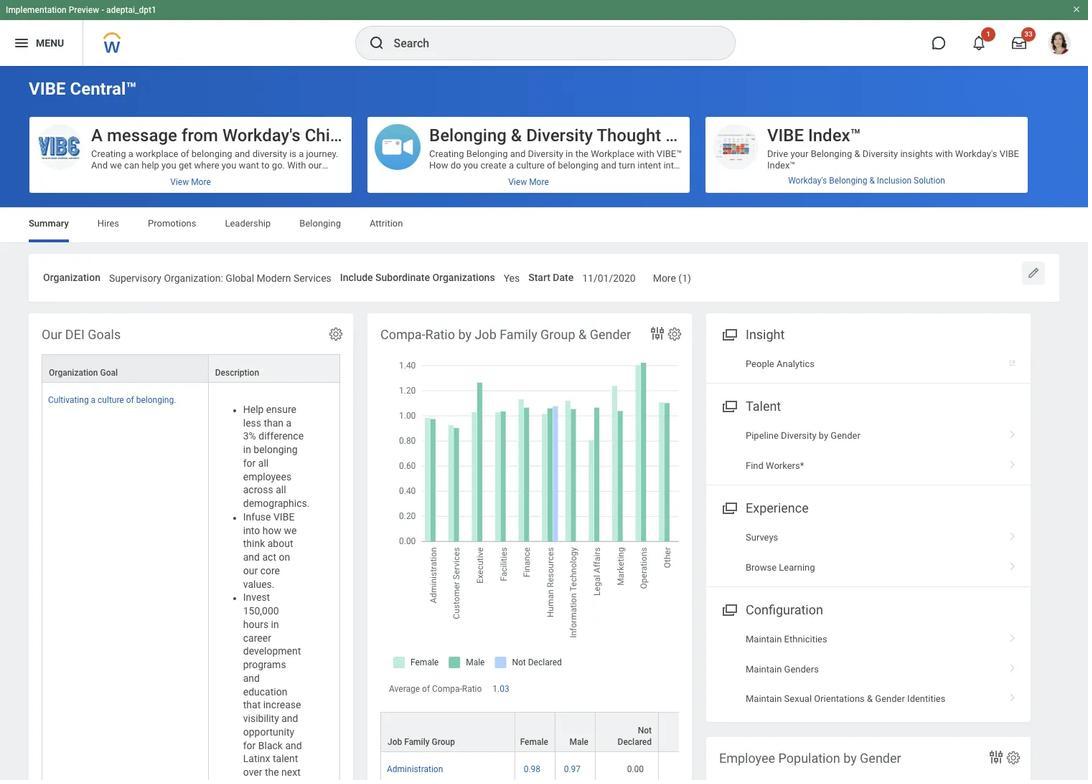 Task type: locate. For each thing, give the bounding box(es) containing it.
supervisory organization: global modern services
[[109, 273, 331, 284]]

workday's right from
[[222, 126, 301, 146]]

index™
[[808, 126, 861, 146], [767, 160, 796, 171]]

1 horizontal spatial compa-
[[432, 685, 462, 695]]

& down maintain genders link
[[867, 694, 873, 705]]

1 horizontal spatial group
[[541, 327, 575, 342]]

chief
[[305, 126, 345, 146]]

3 list from the top
[[706, 625, 1031, 714]]

2 chevron right image from the top
[[1003, 659, 1022, 674]]

1 horizontal spatial ratio
[[462, 685, 482, 695]]

not
[[638, 726, 652, 736]]

implementation preview -   adeptai_dpt1
[[6, 5, 156, 15]]

group
[[541, 327, 575, 342], [432, 738, 455, 748]]

main content
[[0, 66, 1088, 781]]

1 horizontal spatial by
[[819, 431, 828, 442]]

1 horizontal spatial all
[[276, 485, 286, 496]]

your right drive
[[791, 149, 809, 159]]

with inside coming together on the path to equality learn how companies, leaders, and organizations each play a role in building equality. join the webinar with workday leaders and discover ways to assess your intentions against outcomes and drive real change. watch webinar
[[600, 252, 617, 263]]

1 webinar from the top
[[458, 206, 492, 217]]

1 vertical spatial index™
[[767, 160, 796, 171]]

relative
[[806, 183, 839, 194]]

1 vertical spatial webinar
[[458, 286, 492, 297]]

organization up dei
[[43, 272, 100, 284]]

1 vertical spatial average
[[695, 726, 726, 736]]

3 maintain from the top
[[746, 694, 782, 705]]

and down equality
[[559, 240, 575, 251]]

1 vertical spatial change.
[[531, 275, 564, 286]]

culture up this
[[516, 160, 545, 171]]

maintain ethnicities link
[[706, 625, 1031, 655]]

and down building
[[462, 263, 478, 274]]

maintain for maintain genders
[[746, 664, 782, 675]]

0 horizontal spatial we
[[284, 525, 297, 537]]

next
[[281, 767, 301, 779]]

1 vertical spatial your
[[583, 263, 601, 274]]

0.97 button
[[564, 764, 583, 776]]

average up job family group
[[389, 685, 420, 695]]

0 vertical spatial on
[[503, 229, 513, 240]]

you down "belonging,"
[[543, 194, 558, 205]]

and down workplace
[[601, 160, 616, 171]]

create inside the creating belonging and diversity in the workplace with vibe™ how do you create a culture of belonging and turn intent into impactful actions? in this webinar, we share our strategies for valuing inclusion, belonging, and equity for all and show how our solutions can help you enable change. watch webinar
[[481, 160, 507, 171]]

about
[[268, 539, 293, 550]]

1 vertical spatial by
[[819, 431, 828, 442]]

all down turn
[[621, 183, 630, 194]]

watch inside coming together on the path to equality learn how companies, leaders, and organizations each play a role in building equality. join the webinar with workday leaders and discover ways to assess your intentions against outcomes and drive real change. watch webinar
[[429, 286, 456, 297]]

male column header
[[556, 713, 596, 754]]

drive
[[767, 149, 788, 159]]

opportunity
[[243, 727, 294, 738]]

3 chevron right image from the top
[[1003, 528, 1022, 542]]

1 chevron right image from the top
[[1003, 426, 1022, 440]]

row containing help ensure less than a 3% difference in belonging for all employees across all demographics.
[[42, 383, 340, 781]]

0 vertical spatial family
[[500, 327, 537, 342]]

0 horizontal spatial belonging
[[254, 444, 298, 456]]

gender inside pipeline diversity by gender link
[[831, 431, 861, 442]]

1 vertical spatial chevron right image
[[1003, 659, 1022, 674]]

chevron right image inside surveys link
[[1003, 528, 1022, 542]]

0 horizontal spatial into
[[243, 525, 260, 537]]

on
[[503, 229, 513, 240], [279, 552, 290, 564]]

0 horizontal spatial change.
[[531, 275, 564, 286]]

vibe inside help ensure less than a 3% difference in belonging for all employees across all demographics. infuse vibe into how we think about and act on our core values. invest 150,000 hours in career development programs and education that increase visibility and opportunity for black and latinx talent over the next year.
[[273, 512, 295, 523]]

chevron right image inside browse learning link
[[1003, 557, 1022, 572]]

we inside the creating belonging and diversity in the workplace with vibe™ how do you create a culture of belonging and turn intent into impactful actions? in this webinar, we share our strategies for valuing inclusion, belonging, and equity for all and show how our solutions can help you enable change. watch webinar
[[572, 172, 584, 182]]

0 vertical spatial ratio
[[425, 327, 455, 342]]

0 vertical spatial menu group image
[[719, 396, 739, 416]]

organization
[[43, 272, 100, 284], [49, 368, 98, 378]]

equity
[[579, 183, 604, 194]]

job family group column header
[[380, 713, 515, 754]]

list containing maintain ethnicities
[[706, 625, 1031, 714]]

carin
[[477, 126, 518, 146]]

job inside popup button
[[388, 738, 402, 748]]

row
[[42, 354, 340, 383], [42, 383, 340, 781], [380, 713, 744, 754], [380, 753, 744, 781]]

0 horizontal spatial leadership
[[225, 218, 271, 229]]

3 menu group image from the top
[[719, 600, 739, 620]]

family inside job family group popup button
[[404, 738, 430, 748]]

and down "working"
[[627, 344, 642, 354]]

diversity right chief
[[350, 126, 416, 146]]

0 horizontal spatial culture
[[98, 395, 124, 405]]

orientations
[[814, 694, 865, 705]]

in inside uniting at workday for social justice we're taking action to examine our practices and accelerate progress in our company. learn how we're working together to create systemic change both within workday and externally. read blog
[[468, 332, 475, 343]]

2 vertical spatial ratio
[[716, 738, 736, 748]]

our up values.
[[243, 565, 258, 577]]

0 vertical spatial your
[[791, 149, 809, 159]]

chevron right image
[[1003, 557, 1022, 572], [1003, 659, 1022, 674]]

by down at
[[458, 327, 472, 342]]

culture
[[516, 160, 545, 171], [98, 395, 124, 405]]

0 horizontal spatial your
[[583, 263, 601, 274]]

find
[[746, 461, 764, 471]]

1 vertical spatial learn
[[536, 332, 560, 343]]

gender left accelerate
[[590, 327, 631, 342]]

0 horizontal spatial on
[[279, 552, 290, 564]]

declared
[[618, 738, 652, 748]]

a right than
[[286, 417, 292, 429]]

0 vertical spatial group
[[541, 327, 575, 342]]

menu button
[[0, 20, 83, 66]]

menu group image
[[719, 324, 739, 344]]

2 horizontal spatial with
[[935, 149, 953, 159]]

vibe central™
[[29, 79, 137, 99]]

can
[[505, 194, 521, 205]]

2 chevron right image from the top
[[1003, 456, 1022, 470]]

1 vertical spatial job
[[388, 738, 402, 748]]

a
[[91, 126, 103, 146]]

1.03 button
[[493, 684, 512, 695]]

our down the valuing
[[449, 194, 463, 205]]

goals
[[88, 327, 121, 342]]

drive
[[491, 275, 511, 286]]

0 horizontal spatial compa-
[[380, 327, 425, 342]]

0 vertical spatial workday's
[[222, 126, 301, 146]]

organization inside organization goal popup button
[[49, 368, 98, 378]]

diversity down measure
[[767, 194, 803, 205]]

0 vertical spatial webinar
[[458, 206, 492, 217]]

menu group image left the configuration
[[719, 600, 739, 620]]

experience
[[746, 501, 809, 516]]

1 menu group image from the top
[[719, 396, 739, 416]]

core
[[260, 565, 280, 577]]

administration link
[[387, 762, 443, 775]]

compa- inside "popup button"
[[686, 738, 716, 748]]

1 vertical spatial into
[[243, 525, 260, 537]]

2 list from the top
[[706, 523, 1031, 583]]

compa-
[[380, 327, 425, 342], [432, 685, 462, 695], [686, 738, 716, 748]]

2 vertical spatial maintain
[[746, 694, 782, 705]]

you right do
[[463, 160, 478, 171]]

0 vertical spatial belonging
[[558, 160, 599, 171]]

family up the administration link
[[404, 738, 430, 748]]

promotions
[[148, 218, 196, 229]]

1 vertical spatial all
[[258, 458, 269, 469]]

average of compa-ratio
[[389, 685, 482, 695], [686, 726, 736, 748]]

menu group image for configuration
[[719, 600, 739, 620]]

organization up 'cultivating'
[[49, 368, 98, 378]]

coming
[[429, 229, 461, 240]]

and
[[510, 149, 526, 159], [601, 160, 616, 171], [561, 183, 577, 194], [633, 183, 648, 194], [559, 240, 575, 251], [462, 263, 478, 274], [473, 275, 489, 286], [614, 321, 630, 331], [627, 344, 642, 354], [243, 552, 260, 564], [243, 673, 260, 685], [282, 714, 298, 725], [285, 740, 302, 752]]

compa-ratio by job family group & gender element
[[368, 313, 744, 781]]

1 list from the top
[[706, 422, 1031, 481]]

0 vertical spatial chevron right image
[[1003, 557, 1022, 572]]

webinar inside the creating belonging and diversity in the workplace with vibe™ how do you create a culture of belonging and turn intent into impactful actions? in this webinar, we share our strategies for valuing inclusion, belonging, and equity for all and show how our solutions can help you enable change. watch webinar
[[458, 206, 492, 217]]

average up average of compa-ratio image
[[695, 726, 726, 736]]

1 horizontal spatial culture
[[516, 160, 545, 171]]

1 vertical spatial on
[[279, 552, 290, 564]]

ratio
[[425, 327, 455, 342], [462, 685, 482, 695], [716, 738, 736, 748]]

building
[[457, 252, 490, 263]]

ratio down uniting
[[425, 327, 455, 342]]

administration
[[387, 765, 443, 775]]

list containing pipeline diversity by gender
[[706, 422, 1031, 481]]

1 vertical spatial maintain
[[746, 664, 782, 675]]

people analytics link
[[706, 349, 1031, 379]]

menu group image
[[719, 396, 739, 416], [719, 498, 739, 518], [719, 600, 739, 620]]

diversity up workday's belonging & inclusion solution
[[863, 149, 898, 159]]

chevron right image
[[1003, 426, 1022, 440], [1003, 456, 1022, 470], [1003, 528, 1022, 542], [1003, 630, 1022, 644], [1003, 689, 1022, 703]]

0 vertical spatial you
[[463, 160, 478, 171]]

with inside the creating belonging and diversity in the workplace with vibe™ how do you create a culture of belonging and turn intent into impactful actions? in this webinar, we share our strategies for valuing inclusion, belonging, and equity for all and show how our solutions can help you enable change. watch webinar
[[637, 149, 654, 159]]

to inside measure relative performance to focus belonging & diversity efforts
[[897, 183, 905, 194]]

2 webinar from the top
[[458, 286, 492, 297]]

1 vertical spatial culture
[[98, 395, 124, 405]]

gender
[[590, 327, 631, 342], [831, 431, 861, 442], [875, 694, 905, 705], [860, 751, 901, 766]]

gender inside maintain sexual orientations & gender identities link
[[875, 694, 905, 705]]

1 horizontal spatial learn
[[536, 332, 560, 343]]

11/01/2020 text field
[[582, 264, 636, 289]]

in inside coming together on the path to equality learn how companies, leaders, and organizations each play a role in building equality. join the webinar with workday leaders and discover ways to assess your intentions against outcomes and drive real change. watch webinar
[[447, 252, 455, 263]]

compa- up job family group popup button
[[432, 685, 462, 695]]

1 chevron right image from the top
[[1003, 557, 1022, 572]]

& up workday's belonging & inclusion solution
[[855, 149, 860, 159]]

for left the social in the top of the page
[[509, 309, 521, 320]]

surveys link
[[706, 523, 1031, 553]]

with down organizations
[[600, 252, 617, 263]]

150,000
[[243, 606, 279, 617]]

pipeline diversity by gender link
[[706, 422, 1031, 451]]

0.98 button
[[524, 764, 543, 776]]

focus
[[908, 183, 933, 194]]

insight
[[746, 327, 785, 342]]

index™ inside drive your belonging & diversity insights with workday's vibe index™
[[767, 160, 796, 171]]

configure employee population by gender image
[[1006, 751, 1021, 766]]

increase
[[263, 700, 301, 712]]

how up building
[[455, 240, 472, 251]]

Yes text field
[[504, 264, 520, 289]]

your down 'webinar'
[[583, 263, 601, 274]]

average of compa-ratio up average of compa-ratio image
[[686, 726, 736, 748]]

1 vertical spatial leadership
[[225, 218, 271, 229]]

1 horizontal spatial create
[[481, 160, 507, 171]]

sexual
[[784, 694, 812, 705]]

1 horizontal spatial into
[[664, 160, 679, 171]]

0 horizontal spatial learn
[[429, 240, 453, 251]]

belonging up share
[[558, 160, 599, 171]]

and down programs
[[243, 673, 260, 685]]

in down taking
[[468, 332, 475, 343]]

1 watch from the top
[[429, 206, 456, 217]]

belonging inside help ensure less than a 3% difference in belonging for all employees across all demographics. infuse vibe into how we think about and act on our core values. invest 150,000 hours in career development programs and education that increase visibility and opportunity for black and latinx talent over the next year.
[[254, 444, 298, 456]]

equality.
[[492, 252, 526, 263]]

average of compa-ratio up job family group popup button
[[389, 685, 482, 695]]

0.00 button
[[627, 764, 646, 776]]

0 vertical spatial change.
[[590, 194, 623, 205]]

gender up find workers* link
[[831, 431, 861, 442]]

change. down assess
[[531, 275, 564, 286]]

into down vibe™
[[664, 160, 679, 171]]

0 vertical spatial average
[[389, 685, 420, 695]]

0 vertical spatial list
[[706, 422, 1031, 481]]

workday's inside button
[[222, 126, 301, 146]]

on up "companies,"
[[503, 229, 513, 240]]

into inside help ensure less than a 3% difference in belonging for all employees across all demographics. infuse vibe into how we think about and act on our core values. invest 150,000 hours in career development programs and education that increase visibility and opportunity for black and latinx talent over the next year.
[[243, 525, 260, 537]]

the inside the creating belonging and diversity in the workplace with vibe™ how do you create a culture of belonging and turn intent into impactful actions? in this webinar, we share our strategies for valuing inclusion, belonging, and equity for all and show how our solutions can help you enable change. watch webinar
[[575, 149, 589, 159]]

start date element
[[582, 263, 636, 290]]

year.
[[243, 781, 264, 781]]

list containing surveys
[[706, 523, 1031, 583]]

of inside average of compa-ratio "popup button"
[[728, 726, 736, 736]]

1 horizontal spatial average
[[695, 726, 726, 736]]

4 chevron right image from the top
[[1003, 630, 1022, 644]]

tab list
[[14, 208, 1074, 243]]

average of compa-ratio inside "popup button"
[[686, 726, 736, 748]]

2 maintain from the top
[[746, 664, 782, 675]]

belonging down difference at the bottom of the page
[[254, 444, 298, 456]]

gender left identities
[[875, 694, 905, 705]]

0 horizontal spatial group
[[432, 738, 455, 748]]

compa- up average of compa-ratio image
[[686, 738, 716, 748]]

how up about
[[263, 525, 281, 537]]

1 horizontal spatial change.
[[590, 194, 623, 205]]

2 vertical spatial menu group image
[[719, 600, 739, 620]]

on down about
[[279, 552, 290, 564]]

the inside help ensure less than a 3% difference in belonging for all employees across all demographics. infuse vibe into how we think about and act on our core values. invest 150,000 hours in career development programs and education that increase visibility and opportunity for black and latinx talent over the next year.
[[265, 767, 279, 779]]

0 horizontal spatial family
[[404, 738, 430, 748]]

tab list containing summary
[[14, 208, 1074, 243]]

2 watch from the top
[[429, 286, 456, 297]]

workday's up efforts
[[788, 176, 827, 186]]

0 vertical spatial index™
[[808, 126, 861, 146]]

close environment banner image
[[1072, 5, 1081, 14]]

1 vertical spatial family
[[404, 738, 430, 748]]

not declared
[[618, 726, 652, 748]]

1 vertical spatial ratio
[[462, 685, 482, 695]]

subordinate
[[375, 272, 430, 284]]

5 chevron right image from the top
[[1003, 689, 1022, 703]]

how up within
[[562, 332, 579, 343]]

browse learning
[[746, 563, 815, 573]]

job up 'systemic'
[[475, 327, 497, 342]]

group up both
[[541, 327, 575, 342]]

maintain genders link
[[706, 655, 1031, 685]]

1 vertical spatial list
[[706, 523, 1031, 583]]

we up about
[[284, 525, 297, 537]]

2 vertical spatial workday
[[589, 344, 625, 354]]

creating
[[429, 149, 464, 159]]

list
[[706, 422, 1031, 481], [706, 523, 1031, 583], [706, 625, 1031, 714]]

with inside drive your belonging & diversity insights with workday's vibe index™
[[935, 149, 953, 159]]

the left path
[[516, 229, 529, 240]]

0 horizontal spatial average
[[389, 685, 420, 695]]

we're
[[582, 332, 603, 343]]

webinar down solutions
[[458, 206, 492, 217]]

2 vertical spatial compa-
[[686, 738, 716, 748]]

2 menu group image from the top
[[719, 498, 739, 518]]

1 vertical spatial we
[[284, 525, 297, 537]]

the
[[575, 149, 589, 159], [516, 229, 529, 240], [549, 252, 562, 263], [265, 767, 279, 779]]

1 vertical spatial belonging
[[254, 444, 298, 456]]

into
[[664, 160, 679, 171], [243, 525, 260, 537]]

2 vertical spatial all
[[276, 485, 286, 496]]

help
[[523, 194, 540, 205]]

services
[[294, 273, 331, 284]]

how inside uniting at workday for social justice we're taking action to examine our practices and accelerate progress in our company. learn how we're working together to create systemic change both within workday and externally. read blog
[[562, 332, 579, 343]]

for up latinx
[[243, 740, 256, 752]]

vibe™
[[657, 149, 682, 159]]

2 horizontal spatial ratio
[[716, 738, 736, 748]]

Supervisory Organization: Global Modern Services text field
[[109, 264, 331, 289]]

in down the belonging & diversity thought leadership in the top of the page
[[566, 149, 573, 159]]

0 vertical spatial we
[[572, 172, 584, 182]]

chevron right image inside maintain sexual orientations & gender identities link
[[1003, 689, 1022, 703]]

learn up the role
[[429, 240, 453, 251]]

workday up 'action'
[[471, 309, 507, 320]]

0 vertical spatial organization
[[43, 272, 100, 284]]

0 horizontal spatial workday's
[[222, 126, 301, 146]]

1 horizontal spatial you
[[543, 194, 558, 205]]

turn
[[619, 160, 635, 171]]

webinar down organizations
[[458, 286, 492, 297]]

values.
[[243, 579, 275, 590]]

a right play
[[677, 240, 682, 251]]

maintain down maintain ethnicities in the right bottom of the page
[[746, 664, 782, 675]]

show
[[650, 183, 673, 194]]

date
[[553, 272, 574, 284]]

0.00
[[627, 765, 644, 775]]

2 horizontal spatial by
[[843, 751, 857, 766]]

in up leaders
[[447, 252, 455, 263]]

index™ up relative
[[808, 126, 861, 146]]

discover
[[480, 263, 515, 274]]

chevron right image inside maintain genders link
[[1003, 659, 1022, 674]]

1 horizontal spatial workday's
[[788, 176, 827, 186]]

chevron right image inside pipeline diversity by gender link
[[1003, 426, 1022, 440]]

1 horizontal spatial your
[[791, 149, 809, 159]]

officer
[[421, 126, 473, 146]]

0 vertical spatial maintain
[[746, 635, 782, 645]]

0 horizontal spatial you
[[463, 160, 478, 171]]

diversity inside drive your belonging & diversity insights with workday's vibe index™
[[863, 149, 898, 159]]

0 vertical spatial by
[[458, 327, 472, 342]]

a inside coming together on the path to equality learn how companies, leaders, and organizations each play a role in building equality. join the webinar with workday leaders and discover ways to assess your intentions against outcomes and drive real change. watch webinar
[[677, 240, 682, 251]]

family up change
[[500, 327, 537, 342]]

leadership inside tab list
[[225, 218, 271, 229]]

maintain up 'maintain genders'
[[746, 635, 782, 645]]

compa-ratio by job family group & gender
[[380, 327, 631, 342]]

0 vertical spatial average of compa-ratio
[[389, 685, 482, 695]]

we up equity at the right top
[[572, 172, 584, 182]]

belonging,
[[517, 183, 559, 194]]

by for diversity
[[819, 431, 828, 442]]

0 horizontal spatial job
[[388, 738, 402, 748]]

on inside coming together on the path to equality learn how companies, leaders, and organizations each play a role in building equality. join the webinar with workday leaders and discover ways to assess your intentions against outcomes and drive real change. watch webinar
[[503, 229, 513, 240]]

by right population on the bottom of page
[[843, 751, 857, 766]]

list for configuration
[[706, 625, 1031, 714]]

0 vertical spatial compa-
[[380, 327, 425, 342]]

valuing
[[443, 183, 473, 194]]

1 vertical spatial average of compa-ratio
[[686, 726, 736, 748]]

chevron right image for configuration
[[1003, 659, 1022, 674]]

by up find workers* link
[[819, 431, 828, 442]]

how down the valuing
[[429, 194, 447, 205]]

1 vertical spatial watch
[[429, 286, 456, 297]]

1 maintain from the top
[[746, 635, 782, 645]]

leadership up global
[[225, 218, 271, 229]]

start
[[528, 272, 550, 284]]

1 horizontal spatial job
[[475, 327, 497, 342]]

to left focus
[[897, 183, 905, 194]]

1 vertical spatial group
[[432, 738, 455, 748]]

equality
[[563, 229, 596, 240]]

belonging.
[[136, 395, 176, 405]]

0 vertical spatial culture
[[516, 160, 545, 171]]

talent
[[273, 754, 298, 765]]

a inside the creating belonging and diversity in the workplace with vibe™ how do you create a culture of belonging and turn intent into impactful actions? in this webinar, we share our strategies for valuing inclusion, belonging, and equity for all and show how our solutions can help you enable change. watch webinar
[[509, 160, 514, 171]]

learn inside coming together on the path to equality learn how companies, leaders, and organizations each play a role in building equality. join the webinar with workday leaders and discover ways to assess your intentions against outcomes and drive real change. watch webinar
[[429, 240, 453, 251]]

ratio left 1.03
[[462, 685, 482, 695]]

diversity inside button
[[350, 126, 416, 146]]

goal
[[100, 368, 118, 378]]

watch down outcomes on the left top of the page
[[429, 286, 456, 297]]

2 horizontal spatial workday's
[[955, 149, 997, 159]]

of left belonging.
[[126, 395, 134, 405]]

1 vertical spatial menu group image
[[719, 498, 739, 518]]

join
[[529, 252, 547, 263]]

menu group image left experience
[[719, 498, 739, 518]]

action
[[482, 321, 508, 331]]

in down 3%
[[243, 444, 251, 456]]

0 horizontal spatial index™
[[767, 160, 796, 171]]

with right insights
[[935, 149, 953, 159]]

employee population by gender
[[719, 751, 901, 766]]

create up actions?
[[481, 160, 507, 171]]

dei
[[65, 327, 85, 342]]

group inside popup button
[[432, 738, 455, 748]]

learn up both
[[536, 332, 560, 343]]

create up externally.
[[440, 344, 466, 354]]

0 vertical spatial into
[[664, 160, 679, 171]]

in
[[508, 172, 516, 182]]

both
[[541, 344, 559, 354]]

chevron right image inside maintain ethnicities link
[[1003, 630, 1022, 644]]

of
[[547, 160, 556, 171], [126, 395, 134, 405], [422, 685, 430, 695], [728, 726, 736, 736]]

0 vertical spatial learn
[[429, 240, 453, 251]]

you
[[463, 160, 478, 171], [543, 194, 558, 205]]

1 vertical spatial create
[[440, 344, 466, 354]]

0 horizontal spatial all
[[258, 458, 269, 469]]

1 vertical spatial organization
[[49, 368, 98, 378]]

webinar,
[[536, 172, 570, 182]]

with up intent
[[637, 149, 654, 159]]

vibe inside drive your belonging & diversity insights with workday's vibe index™
[[1000, 149, 1019, 159]]

cultivating a culture of belonging. link
[[48, 392, 176, 405]]

culture down goal
[[98, 395, 124, 405]]

1 horizontal spatial average of compa-ratio
[[686, 726, 736, 748]]

workday down we're
[[589, 344, 625, 354]]

for down share
[[607, 183, 618, 194]]



Task type: vqa. For each thing, say whether or not it's contained in the screenshot.
top All Items
no



Task type: describe. For each thing, give the bounding box(es) containing it.
identities
[[907, 694, 946, 705]]

by for population
[[843, 751, 857, 766]]

how inside the creating belonging and diversity in the workplace with vibe™ how do you create a culture of belonging and turn intent into impactful actions? in this webinar, we share our strategies for valuing inclusion, belonging, and equity for all and show how our solutions can help you enable change. watch webinar
[[429, 194, 447, 205]]

a inside help ensure less than a 3% difference in belonging for all employees across all demographics. infuse vibe into how we think about and act on our core values. invest 150,000 hours in career development programs and education that increase visibility and opportunity for black and latinx talent over the next year.
[[286, 417, 292, 429]]

change
[[508, 344, 538, 354]]

to down progress
[[429, 344, 438, 354]]

culture inside our dei goals 'element'
[[98, 395, 124, 405]]

our dei goals element
[[29, 313, 353, 781]]

workday's inside drive your belonging & diversity insights with workday's vibe index™
[[955, 149, 997, 159]]

in inside the creating belonging and diversity in the workplace with vibe™ how do you create a culture of belonging and turn intent into impactful actions? in this webinar, we share our strategies for valuing inclusion, belonging, and equity for all and show how our solutions can help you enable change. watch webinar
[[566, 149, 573, 159]]

chevron right image for experience
[[1003, 528, 1022, 542]]

webinar
[[564, 252, 597, 263]]

menu group image for experience
[[719, 498, 739, 518]]

workday inside coming together on the path to equality learn how companies, leaders, and organizations each play a role in building equality. join the webinar with workday leaders and discover ways to assess your intentions against outcomes and drive real change. watch webinar
[[619, 252, 655, 263]]

yes
[[504, 273, 520, 284]]

ratio inside "popup button"
[[716, 738, 736, 748]]

a right 'cultivating'
[[91, 395, 96, 405]]

a message from workday's chief diversity officer carin taylor
[[91, 126, 569, 146]]

More (1) text field
[[653, 264, 691, 289]]

our down justice
[[558, 321, 572, 331]]

average of compa-ratio image
[[665, 764, 737, 776]]

organization goal
[[49, 368, 118, 378]]

male button
[[556, 713, 595, 752]]

genders
[[784, 664, 819, 675]]

play
[[658, 240, 675, 251]]

0 horizontal spatial average of compa-ratio
[[389, 685, 482, 695]]

row containing administration
[[380, 753, 744, 781]]

for up the "employees"
[[243, 458, 256, 469]]

culture inside the creating belonging and diversity in the workplace with vibe™ how do you create a culture of belonging and turn intent into impactful actions? in this webinar, we share our strategies for valuing inclusion, belonging, and equity for all and show how our solutions can help you enable change. watch webinar
[[516, 160, 545, 171]]

row containing not declared
[[380, 713, 744, 754]]

belonging & diversity thought leadership
[[429, 126, 751, 146]]

and down discover
[[473, 275, 489, 286]]

browse learning link
[[706, 553, 1031, 583]]

ext link image
[[1008, 354, 1022, 368]]

belonging inside drive your belonging & diversity insights with workday's vibe index™
[[811, 149, 852, 159]]

each
[[636, 240, 656, 251]]

& inside measure relative performance to focus belonging & diversity efforts
[[979, 183, 985, 194]]

organization for organization goal
[[49, 368, 98, 378]]

belonging inside the creating belonging and diversity in the workplace with vibe™ how do you create a culture of belonging and turn intent into impactful actions? in this webinar, we share our strategies for valuing inclusion, belonging, and equity for all and show how our solutions can help you enable change. watch webinar
[[558, 160, 599, 171]]

(1)
[[679, 273, 691, 284]]

1
[[986, 30, 990, 38]]

social
[[523, 309, 549, 320]]

2 vertical spatial workday's
[[788, 176, 827, 186]]

chevron right image for experience
[[1003, 557, 1022, 572]]

list for talent
[[706, 422, 1031, 481]]

your inside drive your belonging & diversity insights with workday's vibe index™
[[791, 149, 809, 159]]

into inside the creating belonging and diversity in the workplace with vibe™ how do you create a culture of belonging and turn intent into impactful actions? in this webinar, we share our strategies for valuing inclusion, belonging, and equity for all and show how our solutions can help you enable change. watch webinar
[[664, 160, 679, 171]]

organization for organization
[[43, 272, 100, 284]]

our down turn
[[612, 172, 625, 182]]

organization goal button
[[42, 355, 208, 382]]

1 horizontal spatial family
[[500, 327, 537, 342]]

actions?
[[471, 172, 506, 182]]

33 button
[[1003, 27, 1036, 59]]

diversity inside measure relative performance to focus belonging & diversity efforts
[[767, 194, 803, 205]]

find workers* link
[[706, 451, 1031, 481]]

maintain ethnicities
[[746, 635, 827, 645]]

help ensure less than a 3% difference in belonging for all employees across all demographics. infuse vibe into how we think about and act on our core values. invest 150,000 hours in career development programs and education that increase visibility and opportunity for black and latinx talent over the next year.
[[243, 404, 310, 781]]

more (1)
[[653, 273, 691, 284]]

description button
[[209, 355, 340, 382]]

diversity inside the creating belonging and diversity in the workplace with vibe™ how do you create a culture of belonging and turn intent into impactful actions? in this webinar, we share our strategies for valuing inclusion, belonging, and equity for all and show how our solutions can help you enable change. watch webinar
[[528, 149, 563, 159]]

modern
[[257, 273, 291, 284]]

gender down maintain sexual orientations & gender identities link
[[860, 751, 901, 766]]

include subordinate organizations element
[[504, 263, 520, 290]]

for down impactful
[[429, 183, 441, 194]]

organization element
[[109, 263, 331, 290]]

analytics
[[777, 359, 815, 370]]

1 button
[[963, 27, 996, 59]]

job family group
[[388, 738, 455, 748]]

to up company.
[[510, 321, 518, 331]]

and up enable
[[561, 183, 577, 194]]

assess
[[551, 263, 581, 274]]

edit image
[[1026, 266, 1041, 281]]

infuse
[[243, 512, 271, 523]]

performance
[[841, 183, 895, 194]]

ways
[[517, 263, 538, 274]]

not declared button
[[596, 713, 658, 752]]

our
[[42, 327, 62, 342]]

of inside the creating belonging and diversity in the workplace with vibe™ how do you create a culture of belonging and turn intent into impactful actions? in this webinar, we share our strategies for valuing inclusion, belonging, and equity for all and show how our solutions can help you enable change. watch webinar
[[547, 160, 556, 171]]

menu banner
[[0, 0, 1088, 66]]

1 vertical spatial workday
[[471, 309, 507, 320]]

& up within
[[579, 327, 587, 342]]

of inside cultivating a culture of belonging. link
[[126, 395, 134, 405]]

across
[[243, 485, 273, 496]]

organizations
[[432, 272, 495, 284]]

include subordinate organizations
[[340, 272, 495, 284]]

list for experience
[[706, 523, 1031, 583]]

change. inside the creating belonging and diversity in the workplace with vibe™ how do you create a culture of belonging and turn intent into impactful actions? in this webinar, we share our strategies for valuing inclusion, belonging, and equity for all and show how our solutions can help you enable change. watch webinar
[[590, 194, 623, 205]]

thought
[[597, 126, 661, 146]]

latinx
[[243, 754, 270, 765]]

for inside uniting at workday for social justice we're taking action to examine our practices and accelerate progress in our company. learn how we're working together to create systemic change both within workday and externally. read blog
[[509, 309, 521, 320]]

measure
[[767, 183, 803, 194]]

our up 'systemic'
[[478, 332, 491, 343]]

and up in
[[510, 149, 526, 159]]

organizations
[[577, 240, 633, 251]]

pipeline
[[746, 431, 779, 442]]

configure and view chart data image
[[988, 749, 1005, 766]]

of up job family group popup button
[[422, 685, 430, 695]]

role
[[429, 252, 445, 263]]

and up "working"
[[614, 321, 630, 331]]

and down think
[[243, 552, 260, 564]]

help
[[243, 404, 264, 415]]

central™
[[70, 79, 137, 99]]

creating belonging and diversity in the workplace with vibe™ how do you create a culture of belonging and turn intent into impactful actions? in this webinar, we share our strategies for valuing inclusion, belonging, and equity for all and show how our solutions can help you enable change. watch webinar
[[429, 149, 682, 217]]

by for ratio
[[458, 327, 472, 342]]

configure our dei goals image
[[328, 326, 344, 342]]

career
[[243, 633, 271, 644]]

act
[[262, 552, 276, 564]]

diversity up the workers*
[[781, 431, 817, 442]]

to down join in the top of the page
[[541, 263, 549, 274]]

search image
[[368, 34, 385, 52]]

how
[[429, 160, 448, 171]]

impactful
[[429, 172, 469, 182]]

our dei goals
[[42, 327, 121, 342]]

organization:
[[164, 273, 223, 284]]

your inside coming together on the path to equality learn how companies, leaders, and organizations each play a role in building equality. join the webinar with workday leaders and discover ways to assess your intentions against outcomes and drive real change. watch webinar
[[583, 263, 601, 274]]

companies,
[[475, 240, 522, 251]]

menu group image for talent
[[719, 396, 739, 416]]

share
[[586, 172, 609, 182]]

1.03
[[493, 685, 509, 695]]

chevron right image inside find workers* link
[[1003, 456, 1022, 470]]

maintain sexual orientations & gender identities link
[[706, 685, 1031, 714]]

change. inside coming together on the path to equality learn how companies, leaders, and organizations each play a role in building equality. join the webinar with workday leaders and discover ways to assess your intentions against outcomes and drive real change. watch webinar
[[531, 275, 564, 286]]

female column header
[[515, 713, 556, 754]]

chevron right image for configuration
[[1003, 630, 1022, 644]]

notifications element
[[1055, 29, 1067, 40]]

and down strategies
[[633, 183, 648, 194]]

diversity up 'webinar,'
[[526, 126, 593, 146]]

row containing organization goal
[[42, 354, 340, 383]]

maintain for maintain ethnicities
[[746, 635, 782, 645]]

how inside help ensure less than a 3% difference in belonging for all employees across all demographics. infuse vibe into how we think about and act on our core values. invest 150,000 hours in career development programs and education that increase visibility and opportunity for black and latinx talent over the next year.
[[263, 525, 281, 537]]

message
[[107, 126, 177, 146]]

main content containing vibe central™
[[0, 66, 1088, 781]]

inbox large image
[[1012, 36, 1026, 50]]

hires
[[97, 218, 119, 229]]

profile logan mcneil image
[[1048, 32, 1071, 57]]

in right hours
[[271, 619, 279, 631]]

gender inside the compa-ratio by job family group & gender element
[[590, 327, 631, 342]]

less
[[243, 417, 261, 429]]

the up assess
[[549, 252, 562, 263]]

that
[[243, 700, 261, 712]]

learn inside uniting at workday for social justice we're taking action to examine our practices and accelerate progress in our company. learn how we're working together to create systemic change both within workday and externally. read blog
[[536, 332, 560, 343]]

we inside help ensure less than a 3% difference in belonging for all employees across all demographics. infuse vibe into how we think about and act on our core values. invest 150,000 hours in career development programs and education that increase visibility and opportunity for black and latinx talent over the next year.
[[284, 525, 297, 537]]

hours
[[243, 619, 269, 631]]

justify image
[[13, 34, 30, 52]]

black
[[258, 740, 283, 752]]

development
[[243, 646, 301, 658]]

on inside help ensure less than a 3% difference in belonging for all employees across all demographics. infuse vibe into how we think about and act on our core values. invest 150,000 hours in career development programs and education that increase visibility and opportunity for black and latinx talent over the next year.
[[279, 552, 290, 564]]

notifications large image
[[972, 36, 986, 50]]

implementation
[[6, 5, 67, 15]]

all inside the creating belonging and diversity in the workplace with vibe™ how do you create a culture of belonging and turn intent into impactful actions? in this webinar, we share our strategies for valuing inclusion, belonging, and equity for all and show how our solutions can help you enable change. watch webinar
[[621, 183, 630, 194]]

more
[[653, 273, 676, 284]]

& left inclusion at the right of page
[[870, 176, 875, 186]]

watch inside the creating belonging and diversity in the workplace with vibe™ how do you create a culture of belonging and turn intent into impactful actions? in this webinar, we share our strategies for valuing inclusion, belonging, and equity for all and show how our solutions can help you enable change. watch webinar
[[429, 206, 456, 217]]

real
[[513, 275, 529, 286]]

Search Workday  search field
[[394, 27, 705, 59]]

how inside coming together on the path to equality learn how companies, leaders, and organizations each play a role in building equality. join the webinar with workday leaders and discover ways to assess your intentions against outcomes and drive real change. watch webinar
[[455, 240, 472, 251]]

average inside "popup button"
[[695, 726, 726, 736]]

1 horizontal spatial index™
[[808, 126, 861, 146]]

our inside help ensure less than a 3% difference in belonging for all employees across all demographics. infuse vibe into how we think about and act on our core values. invest 150,000 hours in career development programs and education that increase visibility and opportunity for black and latinx talent over the next year.
[[243, 565, 258, 577]]

enable
[[560, 194, 587, 205]]

drive your belonging & diversity insights with workday's vibe index™
[[767, 149, 1019, 171]]

0 horizontal spatial ratio
[[425, 327, 455, 342]]

chevron right image for talent
[[1003, 426, 1022, 440]]

create inside uniting at workday for social justice we're taking action to examine our practices and accelerate progress in our company. learn how we're working together to create systemic change both within workday and externally. read blog
[[440, 344, 466, 354]]

0 vertical spatial leadership
[[666, 126, 751, 146]]

employees
[[243, 471, 292, 483]]

to right path
[[552, 229, 561, 240]]

cultivating
[[48, 395, 89, 405]]

summary
[[29, 218, 69, 229]]

configure and view chart data image
[[649, 325, 666, 342]]

do
[[451, 160, 461, 171]]

and down the increase
[[282, 714, 298, 725]]

description
[[215, 368, 259, 378]]

1 vertical spatial compa-
[[432, 685, 462, 695]]

maintain for maintain sexual orientations & gender identities
[[746, 694, 782, 705]]

not declared column header
[[596, 713, 659, 754]]

talent
[[746, 399, 781, 414]]

webinar inside coming together on the path to equality learn how companies, leaders, and organizations each play a role in building equality. join the webinar with workday leaders and discover ways to assess your intentions against outcomes and drive real change. watch webinar
[[458, 286, 492, 297]]

and up the talent
[[285, 740, 302, 752]]

systemic
[[468, 344, 505, 354]]

average of compa-ratio button
[[659, 713, 743, 752]]

working
[[605, 332, 638, 343]]

belonging inside measure relative performance to focus belonging & diversity efforts
[[935, 183, 977, 194]]

education
[[243, 687, 287, 698]]

configure compa-ratio by job family group & gender image
[[667, 326, 683, 342]]

belonging inside the creating belonging and diversity in the workplace with vibe™ how do you create a culture of belonging and turn intent into impactful actions? in this webinar, we share our strategies for valuing inclusion, belonging, and equity for all and show how our solutions can help you enable change. watch webinar
[[466, 149, 508, 159]]

people analytics
[[746, 359, 815, 370]]

-
[[101, 5, 104, 15]]

justice
[[551, 309, 581, 320]]

& up in
[[511, 126, 522, 146]]

& inside drive your belonging & diversity insights with workday's vibe index™
[[855, 149, 860, 159]]

vibe index™
[[767, 126, 861, 146]]



